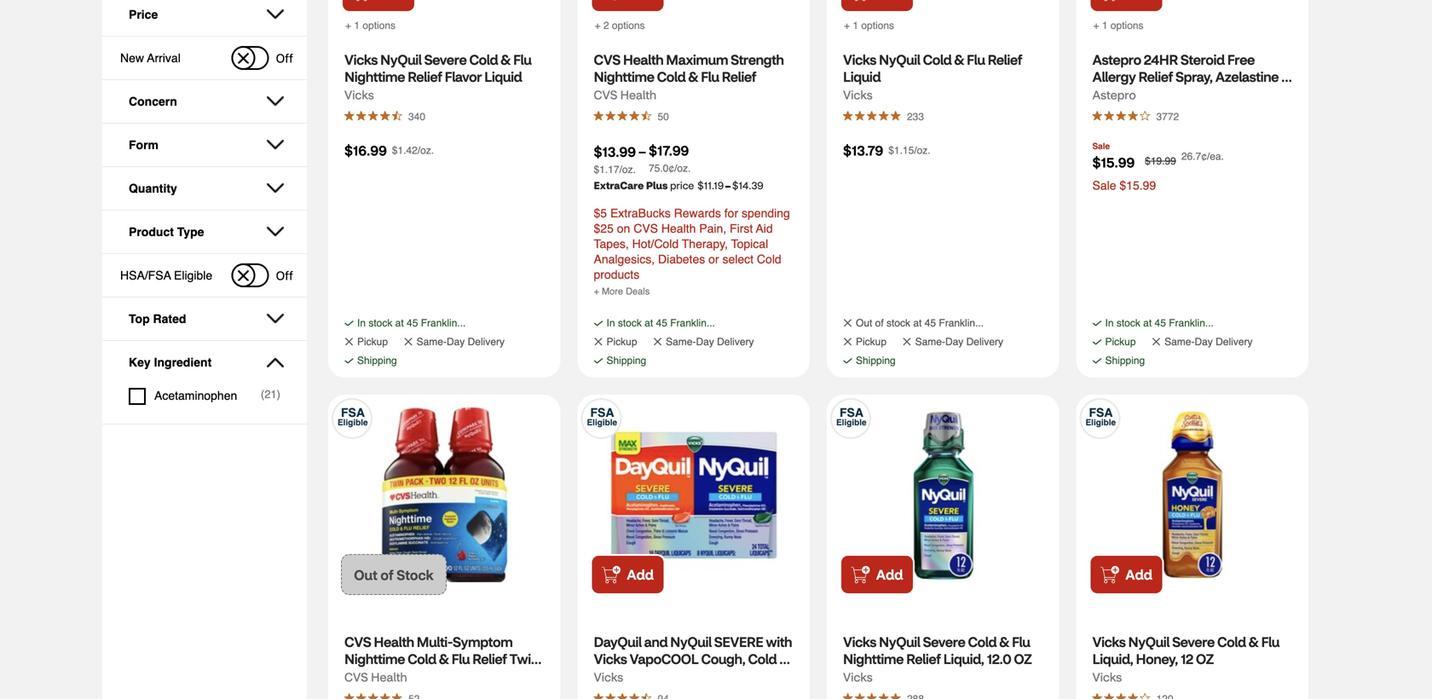 Task type: describe. For each thing, give the bounding box(es) containing it.
+ 1 options for vicks nyquil cold & flu relief liquid
[[844, 20, 894, 32]]

form heading
[[129, 138, 270, 152]]

1 stock from the left
[[369, 317, 392, 329]]

12 inside the vicks nyquil severe cold & flu liquid, honey, 12 oz vicks
[[1181, 650, 1193, 667]]

4 shipping from the left
[[1105, 355, 1145, 367]]

3772
[[1156, 111, 1179, 123]]

key ingredient button
[[116, 341, 293, 384]]

)
[[277, 388, 280, 401]]

quantity
[[129, 182, 177, 195]]

add button for vicks nyquil severe cold & flu liquid, honey, 12 oz
[[1089, 554, 1164, 595]]

liquid, inside vicks nyquil severe cold & flu nighttime relief liquid, 12.0 oz vicks
[[943, 650, 984, 667]]

price $13.79. element
[[843, 142, 883, 159]]

product type
[[129, 225, 204, 239]]

off button for new arrival
[[231, 46, 293, 70]]

0 vertical spatial $15.99
[[1092, 153, 1135, 171]]

this link goes to a page with all vicks nyquil severe cold & flu nighttime relief flavor liquid reviews. image
[[344, 111, 404, 121]]

1 same-day delivery shipping from the left
[[357, 336, 505, 367]]

cold inside the vicks nyquil severe cold & flu liquid, honey, 12 oz vicks
[[1217, 633, 1246, 650]]

$16.99
[[344, 142, 387, 159]]

cvs for cvs health maximum strength nighttime cold & flu relief cvs health
[[594, 51, 620, 68]]

ingredient
[[154, 355, 212, 369]]

vicks link up this link goes to a page with all dayquil and nyquil severe with vicks vapocool cough, cold & flu relief, 24 caplets (16 dayquil & 8 nyquil) - relieves sore throat, fever, and congestion, day or night reviews. image
[[594, 667, 623, 687]]

50 link
[[653, 105, 673, 127]]

top rated button
[[116, 298, 293, 340]]

340
[[408, 111, 425, 123]]

1 pickup from the left
[[357, 336, 388, 348]]

more
[[602, 286, 623, 297]]

2 delivery from the left
[[717, 336, 754, 348]]

(
[[261, 388, 264, 401]]

deals
[[626, 286, 650, 297]]

vicks nyquil severe cold & flu liquid, honey, 12 oz vicks
[[1092, 633, 1282, 685]]

cvs inside $5 extrabucks rewards for spending $25 on cvs health pain, first aid tapes, hot/cold therapy, topical analgesics, diabetes or select cold products + more deals
[[634, 222, 658, 235]]

relief inside cvs health maximum strength nighttime cold & flu relief cvs health
[[722, 68, 756, 85]]

2 franklin... from the left
[[670, 317, 715, 329]]

+ for astepro 24hr steroid free allergy relief spray, azelastine hcl
[[1093, 20, 1099, 32]]

honey,
[[1136, 650, 1178, 667]]

233
[[907, 111, 924, 123]]

nighttime inside cvs health multi-symptom nighttime cold & flu relief twin pack, cherry, 2 12 oz bottles
[[344, 650, 405, 667]]

fsa for vicks nyquil severe cold & flu liquid, honey, 12 oz
[[1089, 406, 1113, 419]]

4 45 from the left
[[1155, 317, 1166, 329]]

& inside vicks nyquil severe cold & flu nighttime relief liquid, 12.0 oz vicks
[[999, 633, 1009, 650]]

$19.99
[[1145, 155, 1176, 167]]

eligible for vicks nyquil severe cold & flu liquid, honey, 12 oz
[[1086, 418, 1116, 428]]

3 stock from the left
[[887, 317, 910, 329]]

concern
[[129, 95, 177, 108]]

price button
[[116, 0, 293, 36]]

flu inside vicks nyquil cold & flu relief liquid vicks
[[967, 51, 985, 68]]

1 delivery from the left
[[468, 336, 505, 348]]

new
[[120, 51, 144, 65]]

off for hsa/fsa eligible
[[276, 268, 293, 282]]

type
[[177, 225, 204, 239]]

fsa for cvs health multi-symptom nighttime cold & flu relief twin pack, cherry, 2 12 oz bottles
[[341, 406, 365, 419]]

cold inside vicks nyquil severe cold & flu nighttime relief flavor liquid vicks
[[469, 51, 498, 68]]

$11.19
[[698, 179, 724, 192]]

cold inside cvs health maximum strength nighttime cold & flu relief cvs health
[[657, 68, 686, 85]]

$13.79 $1.15/oz.
[[843, 142, 931, 159]]

cold inside cvs health multi-symptom nighttime cold & flu relief twin pack, cherry, 2 12 oz bottles
[[408, 650, 436, 667]]

bottles
[[474, 667, 516, 685]]

1 same- from the left
[[417, 336, 447, 348]]

+ 1 options for astepro 24hr steroid free allergy relief spray, azelastine hcl
[[1093, 20, 1144, 32]]

price $16.99. element
[[344, 142, 387, 159]]

allergy
[[1092, 68, 1136, 85]]

& inside cvs health maximum strength nighttime cold & flu relief cvs health
[[688, 68, 698, 85]]

out for out of stock
[[354, 566, 378, 583]]

vicks link for vicks nyquil severe cold & flu nighttime relief liquid, 12.0 oz
[[843, 667, 873, 687]]

2 shipping from the left
[[607, 355, 646, 367]]

cold inside $5 extrabucks rewards for spending $25 on cvs health pain, first aid tapes, hot/cold therapy, topical analgesics, diabetes or select cold products + more deals
[[757, 252, 781, 266]]

rated
[[153, 312, 186, 326]]

topical
[[731, 237, 768, 251]]

flu inside cvs health maximum strength nighttime cold & flu relief cvs health
[[701, 68, 719, 85]]

this link goes to a page with all dayquil and nyquil severe with vicks vapocool cough, cold & flu relief, 24 caplets (16 dayquil & 8 nyquil) - relieves sore throat, fever, and congestion, day or night reviews. image
[[594, 693, 653, 699]]

2 fsa eligible from the left
[[587, 406, 617, 428]]

12.0
[[987, 650, 1011, 667]]

nighttime inside vicks nyquil severe cold & flu nighttime relief liquid, 12.0 oz vicks
[[843, 650, 904, 667]]

3 shipping from the left
[[856, 355, 896, 367]]

health for cvs health
[[371, 669, 407, 685]]

new arrival
[[120, 51, 181, 65]]

tapes,
[[594, 237, 629, 251]]

in for $17.99
[[607, 317, 615, 329]]

oz inside vicks nyquil severe cold & flu nighttime relief liquid, 12.0 oz vicks
[[1014, 650, 1032, 667]]

vicks nyquil severe cold & flu nighttime relief flavor liquid vicks
[[344, 51, 534, 102]]

( 21 )
[[261, 388, 280, 401]]

1 add button from the left
[[590, 554, 665, 595]]

eligible for cvs health multi-symptom nighttime cold & flu relief twin pack, cherry, 2 12 oz bottles
[[338, 418, 368, 428]]

pack,
[[344, 667, 379, 685]]

pain,
[[699, 222, 726, 235]]

product
[[129, 225, 174, 239]]

azelastine
[[1215, 68, 1279, 85]]

out of stock
[[354, 566, 434, 583]]

& inside vicks nyquil cold & flu relief liquid vicks
[[954, 51, 964, 68]]

maximum
[[666, 51, 728, 68]]

cold inside vicks nyquil severe cold & flu nighttime relief liquid, 12.0 oz vicks
[[968, 633, 997, 650]]

symptom
[[453, 633, 513, 650]]

$5
[[594, 206, 607, 220]]

vicks link for vicks nyquil severe cold & flu liquid, honey, 12 oz
[[1092, 667, 1122, 687]]

health for cvs health multi-symptom nighttime cold & flu relief twin pack, cherry, 2 12 oz bottles
[[374, 633, 414, 650]]

flu inside the vicks nyquil severe cold & flu liquid, honey, 12 oz vicks
[[1261, 633, 1279, 650]]

vicks nyquil cold & flu relief liquid vicks
[[843, 51, 1025, 102]]

2 day from the left
[[696, 336, 714, 348]]

340 link
[[404, 105, 430, 127]]

product type heading
[[129, 225, 270, 239]]

$13.79
[[843, 142, 883, 159]]

oz inside cvs health multi-symptom nighttime cold & flu relief twin pack, cherry, 2 12 oz bottles
[[453, 667, 471, 685]]

therapy,
[[682, 237, 728, 251]]

product type button
[[116, 211, 293, 253]]

form
[[129, 138, 159, 152]]

sale for sale $15.99
[[1092, 179, 1116, 192]]

severe for 12
[[1172, 633, 1215, 650]]

$16.99 $1.42/oz.
[[344, 142, 434, 159]]

+ 2 options
[[595, 20, 645, 32]]

form button
[[116, 124, 293, 166]]

nighttime inside cvs health maximum strength nighttime cold & flu relief cvs health
[[594, 68, 654, 85]]

cvs health link for cvs health multi-symptom nighttime cold & flu relief twin pack, cherry, 2 12 oz bottles
[[344, 667, 407, 687]]

hcl
[[1092, 85, 1115, 102]]

arrival
[[147, 51, 181, 65]]

flu inside vicks nyquil severe cold & flu nighttime relief flavor liquid vicks
[[513, 51, 531, 68]]

this link goes to a page with all cvs health multi-symptom nighttime cold & flu relief twin pack, cherry, 2 12 oz bottles reviews. image
[[344, 693, 404, 699]]

quantity button
[[116, 167, 293, 210]]

options for astepro 24hr steroid free allergy relief spray, azelastine hcl
[[1111, 20, 1144, 32]]

analgesics,
[[594, 252, 655, 266]]

1 for astepro 24hr steroid free allergy relief spray, azelastine hcl
[[1102, 20, 1108, 32]]

first
[[730, 222, 753, 235]]

products
[[594, 268, 640, 281]]

1 for vicks nyquil cold & flu relief liquid
[[853, 20, 858, 32]]

2 same-day delivery shipping from the left
[[607, 336, 754, 367]]

on
[[617, 222, 630, 235]]

hot/cold
[[632, 237, 679, 251]]

add for vicks nyquil severe cold & flu liquid, honey, 12 oz
[[1125, 566, 1152, 583]]

$13.99
[[594, 143, 636, 160]]

4 at from the left
[[1143, 317, 1152, 329]]

price
[[670, 179, 694, 192]]

key
[[129, 355, 151, 369]]

add for vicks nyquil severe cold & flu nighttime relief liquid, 12.0 oz
[[876, 566, 903, 583]]

steroid
[[1180, 51, 1225, 68]]

this link goes to a page with all astepro 24hr steroid free allergy relief spray, azelastine hcl reviews. image
[[1092, 111, 1152, 121]]

spray,
[[1176, 68, 1213, 85]]

cvs for cvs health
[[344, 669, 368, 685]]

3 pickup from the left
[[856, 336, 887, 348]]

liquid, inside the vicks nyquil severe cold & flu liquid, honey, 12 oz vicks
[[1092, 650, 1133, 667]]

4 day from the left
[[1195, 336, 1213, 348]]

1 day from the left
[[447, 336, 465, 348]]

$13.99 – $1.17/oz.
[[594, 143, 649, 176]]

2 stock from the left
[[618, 317, 642, 329]]

twin
[[509, 650, 539, 667]]

3772 link
[[1152, 105, 1183, 127]]

$1.42/oz.
[[392, 144, 434, 156]]

options for cvs health maximum strength nighttime cold & flu relief
[[612, 20, 645, 32]]

relief inside vicks nyquil severe cold & flu nighttime relief liquid, 12.0 oz vicks
[[906, 650, 941, 667]]

select
[[722, 252, 754, 266]]

+ for vicks nyquil severe cold & flu nighttime relief flavor liquid
[[345, 20, 351, 32]]

2 inside cvs health multi-symptom nighttime cold & flu relief twin pack, cherry, 2 12 oz bottles
[[428, 667, 435, 685]]

1 vertical spatial $15.99
[[1120, 179, 1156, 192]]

in for $15.99
[[1105, 317, 1114, 329]]

or
[[708, 252, 719, 266]]

astepro for astepro 24hr steroid free allergy relief spray, azelastine hcl
[[1092, 51, 1141, 68]]

nyquil for liquid,
[[879, 633, 920, 650]]

vicks link for vicks nyquil severe cold & flu nighttime relief flavor liquid
[[344, 84, 374, 105]]

nighttime inside vicks nyquil severe cold & flu nighttime relief flavor liquid vicks
[[344, 68, 405, 85]]

$17.99 75.0¢/oz.
[[649, 142, 691, 174]]

eligible for vicks nyquil severe cold & flu nighttime relief liquid, 12.0 oz
[[836, 418, 867, 428]]

strength
[[731, 51, 784, 68]]

1 in stock at 45 franklin... from the left
[[357, 317, 466, 329]]

extracare plus price $11.19 to $14.39 element
[[594, 179, 797, 192]]

–
[[639, 143, 646, 160]]

rewards
[[674, 206, 721, 220]]

liquid inside vicks nyquil severe cold & flu nighttime relief flavor liquid vicks
[[484, 68, 522, 85]]



Task type: locate. For each thing, give the bounding box(es) containing it.
1 vertical spatial cvs health link
[[344, 667, 407, 687]]

sale
[[1092, 142, 1110, 151], [1092, 179, 1116, 192]]

astepro 24hr steroid free allergy relief spray, azelastine hcl
[[1092, 51, 1281, 102]]

1 horizontal spatial liquid,
[[1092, 650, 1133, 667]]

relief inside astepro 24hr steroid free allergy relief spray, azelastine hcl
[[1138, 68, 1173, 85]]

cvs health link up 'this link goes to a page with all cvs health maximum strength nighttime cold & flu relief reviews.' image
[[594, 84, 657, 105]]

health down the + 2 options
[[623, 51, 663, 68]]

0 vertical spatial off button
[[231, 46, 293, 70]]

0 horizontal spatial oz
[[453, 667, 471, 685]]

stock
[[369, 317, 392, 329], [618, 317, 642, 329], [887, 317, 910, 329], [1117, 317, 1140, 329]]

options for vicks nyquil severe cold & flu nighttime relief flavor liquid
[[363, 20, 396, 32]]

out of stock at 45 franklin...
[[856, 317, 984, 329]]

1 horizontal spatial add
[[876, 566, 903, 583]]

1 horizontal spatial of
[[875, 317, 884, 329]]

2
[[603, 20, 609, 32], [428, 667, 435, 685]]

flavor
[[445, 68, 482, 85]]

2 same- from the left
[[666, 336, 696, 348]]

astepro down "allergy"
[[1092, 87, 1136, 102]]

options up vicks nyquil severe cold & flu nighttime relief flavor liquid vicks on the top left of page
[[363, 20, 396, 32]]

cherry,
[[381, 667, 425, 685]]

key ingredient heading
[[129, 355, 270, 369]]

plus
[[646, 179, 668, 192]]

3 franklin... from the left
[[939, 317, 984, 329]]

4 fsa eligible from the left
[[1086, 406, 1116, 428]]

1 horizontal spatial cvs health link
[[594, 84, 657, 105]]

2 horizontal spatial 1
[[1102, 20, 1108, 32]]

options up cvs health maximum strength nighttime cold & flu relief cvs health
[[612, 20, 645, 32]]

relief inside vicks nyquil severe cold & flu nighttime relief flavor liquid vicks
[[408, 68, 442, 85]]

flu inside vicks nyquil severe cold & flu nighttime relief liquid, 12.0 oz vicks
[[1012, 633, 1030, 650]]

extracare
[[594, 179, 644, 192]]

key ingredient
[[129, 355, 212, 369]]

1 liquid, from the left
[[943, 650, 984, 667]]

2 + 1 options from the left
[[844, 20, 894, 32]]

2 horizontal spatial add button
[[1089, 554, 1164, 595]]

0 vertical spatial off
[[276, 51, 293, 65]]

liquid right the flavor
[[484, 68, 522, 85]]

options for vicks nyquil cold & flu relief liquid
[[861, 20, 894, 32]]

0 horizontal spatial + 1 options
[[345, 20, 396, 32]]

+ inside $5 extrabucks rewards for spending $25 on cvs health pain, first aid tapes, hot/cold therapy, topical analgesics, diabetes or select cold products + more deals
[[594, 286, 599, 297]]

sale for sale
[[1092, 142, 1110, 151]]

3 fsa from the left
[[840, 406, 864, 419]]

0 horizontal spatial in
[[357, 317, 366, 329]]

1 vertical spatial off
[[276, 268, 293, 282]]

nyquil up this link goes to a page with all vicks nyquil severe cold & flu nighttime relief liquid, 12.0 oz reviews. image
[[879, 633, 920, 650]]

concern heading
[[129, 95, 270, 108]]

off button for hsa/fsa eligible
[[231, 263, 293, 287]]

health down rewards on the top
[[661, 222, 696, 235]]

astepro up astepro link
[[1092, 51, 1141, 68]]

1 vertical spatial astepro
[[1092, 87, 1136, 102]]

1 vertical spatial 2
[[428, 667, 435, 685]]

fsa eligible for vicks nyquil severe cold & flu nighttime relief liquid, 12.0 oz
[[836, 406, 867, 428]]

nighttime up the this link goes to a page with all vicks nyquil severe cold & flu nighttime relief flavor liquid reviews. image
[[344, 68, 405, 85]]

1 add from the left
[[627, 566, 654, 583]]

of for stock
[[875, 317, 884, 329]]

2 horizontal spatial + 1 options
[[1093, 20, 1144, 32]]

3 delivery from the left
[[966, 336, 1003, 348]]

sale $15.99
[[1092, 179, 1156, 192]]

& inside vicks nyquil severe cold & flu nighttime relief flavor liquid vicks
[[501, 51, 511, 68]]

Acetaminophen 21 items, Key Ingredient list 1 items checkbox
[[129, 384, 280, 409]]

1 sale from the top
[[1092, 142, 1110, 151]]

health inside $5 extrabucks rewards for spending $25 on cvs health pain, first aid tapes, hot/cold therapy, topical analgesics, diabetes or select cold products + more deals
[[661, 222, 696, 235]]

1 fsa from the left
[[341, 406, 365, 419]]

3 options from the left
[[861, 20, 894, 32]]

cvs down the + 2 options
[[594, 51, 620, 68]]

diabetes
[[658, 252, 705, 266]]

top rated heading
[[129, 312, 270, 326]]

add button
[[590, 554, 665, 595], [840, 554, 915, 595], [1089, 554, 1164, 595]]

health
[[623, 51, 663, 68], [620, 87, 657, 102], [661, 222, 696, 235], [374, 633, 414, 650], [371, 669, 407, 685]]

2 off button from the top
[[231, 263, 293, 287]]

vicks link up the this link goes to a page with all vicks nyquil severe cold & flu nighttime relief flavor liquid reviews. image
[[344, 84, 374, 105]]

cvs up 'this link goes to a page with all cvs health maximum strength nighttime cold & flu relief reviews.' image
[[594, 87, 617, 102]]

& inside the vicks nyquil severe cold & flu liquid, honey, 12 oz vicks
[[1249, 633, 1259, 650]]

extrabucks
[[610, 206, 671, 220]]

1 horizontal spatial in stock at 45 franklin...
[[607, 317, 715, 329]]

in stock at 45 franklin... for $15.99
[[1105, 317, 1214, 329]]

0 horizontal spatial add button
[[590, 554, 665, 595]]

nyquil up 340 link
[[380, 51, 422, 68]]

3 same- from the left
[[915, 336, 945, 348]]

liquid, left 12.0
[[943, 650, 984, 667]]

$1.15perounce. element
[[888, 144, 931, 156]]

0 horizontal spatial out
[[354, 566, 378, 583]]

&
[[501, 51, 511, 68], [954, 51, 964, 68], [688, 68, 698, 85], [999, 633, 1009, 650], [1249, 633, 1259, 650], [439, 650, 449, 667]]

relief
[[988, 51, 1022, 68], [408, 68, 442, 85], [722, 68, 756, 85], [1138, 68, 1173, 85], [472, 650, 507, 667], [906, 650, 941, 667]]

2 off from the top
[[276, 268, 293, 282]]

$15.99 down $19.99
[[1120, 179, 1156, 192]]

0 vertical spatial sale
[[1092, 142, 1110, 151]]

0 vertical spatial 2
[[603, 20, 609, 32]]

add button for vicks nyquil severe cold & flu nighttime relief liquid, 12.0 oz
[[840, 554, 915, 595]]

nyquil inside vicks nyquil severe cold & flu nighttime relief flavor liquid vicks
[[380, 51, 422, 68]]

0 vertical spatial out
[[856, 317, 872, 329]]

1 horizontal spatial out
[[856, 317, 872, 329]]

1 horizontal spatial liquid
[[843, 68, 881, 85]]

nighttime
[[344, 68, 405, 85], [594, 68, 654, 85], [344, 650, 405, 667], [843, 650, 904, 667]]

0 horizontal spatial severe
[[424, 51, 467, 68]]

hsa/fsa eligible
[[120, 269, 212, 282]]

4 stock from the left
[[1117, 317, 1140, 329]]

fsa eligible for cvs health multi-symptom nighttime cold & flu relief twin pack, cherry, 2 12 oz bottles
[[338, 406, 368, 428]]

cvs inside cvs health multi-symptom nighttime cold & flu relief twin pack, cherry, 2 12 oz bottles
[[344, 633, 371, 650]]

options up vicks nyquil cold & flu relief liquid vicks
[[861, 20, 894, 32]]

12 down multi-
[[438, 667, 451, 685]]

2 horizontal spatial oz
[[1196, 650, 1214, 667]]

0 horizontal spatial 2
[[428, 667, 435, 685]]

1 horizontal spatial add button
[[840, 554, 915, 595]]

2 sale from the top
[[1092, 179, 1116, 192]]

nyquil for flavor
[[380, 51, 422, 68]]

this link goes to a page with all vicks nyquil cold & flu relief liquid reviews. image
[[843, 111, 903, 121]]

2 horizontal spatial in
[[1105, 317, 1114, 329]]

out
[[856, 317, 872, 329], [354, 566, 378, 583]]

2 horizontal spatial in stock at 45 franklin...
[[1105, 317, 1214, 329]]

health up 'this link goes to a page with all cvs health maximum strength nighttime cold & flu relief reviews.' image
[[620, 87, 657, 102]]

0 horizontal spatial liquid
[[484, 68, 522, 85]]

cvs health link for cvs health maximum strength nighttime cold & flu relief
[[594, 84, 657, 105]]

price
[[129, 8, 158, 21]]

nyquil inside vicks nyquil cold & flu relief liquid vicks
[[879, 51, 920, 68]]

2 in from the left
[[607, 317, 615, 329]]

0 horizontal spatial liquid,
[[943, 650, 984, 667]]

1 in from the left
[[357, 317, 366, 329]]

3 add button from the left
[[1089, 554, 1164, 595]]

same-day delivery shipping
[[357, 336, 505, 367], [607, 336, 754, 367], [856, 336, 1003, 367], [1105, 336, 1253, 367]]

liquid inside vicks nyquil cold & flu relief liquid vicks
[[843, 68, 881, 85]]

50
[[658, 111, 669, 123]]

3 + 1 options from the left
[[1093, 20, 1144, 32]]

1 horizontal spatial 2
[[603, 20, 609, 32]]

off button down the product type dropdown button
[[231, 263, 293, 287]]

fsa for vicks nyquil severe cold & flu nighttime relief liquid, 12.0 oz
[[840, 406, 864, 419]]

4 fsa from the left
[[1089, 406, 1113, 419]]

of for stock
[[381, 566, 394, 583]]

day
[[447, 336, 465, 348], [696, 336, 714, 348], [945, 336, 964, 348], [1195, 336, 1213, 348]]

4 same- from the left
[[1165, 336, 1195, 348]]

shipping
[[357, 355, 397, 367], [607, 355, 646, 367], [856, 355, 896, 367], [1105, 355, 1145, 367]]

2 add from the left
[[876, 566, 903, 583]]

severe inside vicks nyquil severe cold & flu nighttime relief liquid, 12.0 oz vicks
[[923, 633, 965, 650]]

severe inside vicks nyquil severe cold & flu nighttime relief flavor liquid vicks
[[424, 51, 467, 68]]

cvs up this link goes to a page with all cvs health multi-symptom nighttime cold & flu relief twin pack, cherry, 2 12 oz bottles reviews. "image"
[[344, 669, 368, 685]]

1 vertical spatial off button
[[231, 263, 293, 287]]

out for out of stock at 45 franklin...
[[856, 317, 872, 329]]

relief inside cvs health multi-symptom nighttime cold & flu relief twin pack, cherry, 2 12 oz bottles
[[472, 650, 507, 667]]

1 vertical spatial of
[[381, 566, 394, 583]]

0 vertical spatial of
[[875, 317, 884, 329]]

aid
[[756, 222, 773, 235]]

fsa eligible for vicks nyquil severe cold & flu liquid, honey, 12 oz
[[1086, 406, 1116, 428]]

3 1 from the left
[[1102, 20, 1108, 32]]

top
[[129, 312, 150, 326]]

cvs down the extrabucks
[[634, 222, 658, 235]]

4 delivery from the left
[[1216, 336, 1253, 348]]

top rated
[[129, 312, 186, 326]]

liquid, up this link goes to a page with all vicks nyquil severe cold & flu liquid, honey, 12 oz reviews. image
[[1092, 650, 1133, 667]]

astepro
[[1092, 51, 1141, 68], [1092, 87, 1136, 102]]

this link goes to a page with all vicks nyquil severe cold & flu liquid, honey, 12 oz reviews. image
[[1092, 693, 1152, 699]]

multi-
[[417, 633, 453, 650]]

health for cvs health maximum strength nighttime cold & flu relief cvs health
[[623, 51, 663, 68]]

$15.99
[[1092, 153, 1135, 171], [1120, 179, 1156, 192]]

1 horizontal spatial severe
[[923, 633, 965, 650]]

$25
[[594, 222, 614, 235]]

+ for cvs health maximum strength nighttime cold & flu relief
[[595, 20, 601, 32]]

hsa/fsa
[[120, 269, 171, 282]]

nyquil inside the vicks nyquil severe cold & flu liquid, honey, 12 oz vicks
[[1128, 633, 1170, 650]]

1 horizontal spatial oz
[[1014, 650, 1032, 667]]

$1.15/oz.
[[888, 144, 931, 156]]

3 same-day delivery shipping from the left
[[856, 336, 1003, 367]]

& inside cvs health multi-symptom nighttime cold & flu relief twin pack, cherry, 2 12 oz bottles
[[439, 650, 449, 667]]

21
[[264, 388, 277, 401]]

for
[[724, 206, 738, 220]]

1
[[354, 20, 360, 32], [853, 20, 858, 32], [1102, 20, 1108, 32]]

astepro for astepro
[[1092, 87, 1136, 102]]

severe for liquid,
[[923, 633, 965, 650]]

0 horizontal spatial 1
[[354, 20, 360, 32]]

0 horizontal spatial 12
[[438, 667, 451, 685]]

severe for flavor
[[424, 51, 467, 68]]

1 horizontal spatial 1
[[853, 20, 858, 32]]

3 in stock at 45 franklin... from the left
[[1105, 317, 1214, 329]]

cvs health multi-symptom nighttime cold & flu relief twin pack, cherry, 2 12 oz bottles
[[344, 633, 541, 685]]

3 add from the left
[[1125, 566, 1152, 583]]

3 fsa eligible from the left
[[836, 406, 867, 428]]

4 pickup from the left
[[1105, 336, 1136, 348]]

cvs
[[594, 51, 620, 68], [594, 87, 617, 102], [634, 222, 658, 235], [344, 633, 371, 650], [344, 669, 368, 685]]

3 in from the left
[[1105, 317, 1114, 329]]

liquid,
[[943, 650, 984, 667], [1092, 650, 1133, 667]]

2 liquid, from the left
[[1092, 650, 1133, 667]]

2 add button from the left
[[840, 554, 915, 595]]

1 liquid from the left
[[484, 68, 522, 85]]

off for new arrival
[[276, 51, 293, 65]]

stock
[[397, 566, 434, 583]]

$5 extrabucks rewards for spending $25 on cvs health pain, first aid tapes, hot/cold therapy, topical analgesics, diabetes or select cold products + more deals
[[594, 206, 793, 297]]

$1.42perounce. element
[[392, 144, 434, 156]]

nyquil inside vicks nyquil severe cold & flu nighttime relief liquid, 12.0 oz vicks
[[879, 633, 920, 650]]

3 day from the left
[[945, 336, 964, 348]]

1 fsa eligible from the left
[[338, 406, 368, 428]]

flu inside cvs health multi-symptom nighttime cold & flu relief twin pack, cherry, 2 12 oz bottles
[[451, 650, 470, 667]]

oz inside the vicks nyquil severe cold & flu liquid, honey, 12 oz vicks
[[1196, 650, 1214, 667]]

at
[[395, 317, 404, 329], [645, 317, 653, 329], [913, 317, 922, 329], [1143, 317, 1152, 329]]

2 horizontal spatial severe
[[1172, 633, 1215, 650]]

vicks link for vicks nyquil cold & flu relief liquid
[[843, 84, 873, 105]]

nyquil up 233 link
[[879, 51, 920, 68]]

severe inside the vicks nyquil severe cold & flu liquid, honey, 12 oz vicks
[[1172, 633, 1215, 650]]

2 45 from the left
[[656, 317, 667, 329]]

2 liquid from the left
[[843, 68, 881, 85]]

2 at from the left
[[645, 317, 653, 329]]

0 vertical spatial cvs health link
[[594, 84, 657, 105]]

75.0¢/oz.
[[649, 162, 691, 174]]

vicks link up this link goes to a page with all vicks nyquil severe cold & flu nighttime relief liquid, 12.0 oz reviews. image
[[843, 667, 873, 687]]

1 1 from the left
[[354, 20, 360, 32]]

1 at from the left
[[395, 317, 404, 329]]

nighttime up 'this link goes to a page with all cvs health maximum strength nighttime cold & flu relief reviews.' image
[[594, 68, 654, 85]]

2 astepro from the top
[[1092, 87, 1136, 102]]

1 + 1 options from the left
[[345, 20, 396, 32]]

this link goes to a page with all vicks nyquil severe cold & flu nighttime relief liquid, 12.0 oz reviews. image
[[843, 693, 903, 699]]

1 vertical spatial sale
[[1092, 179, 1116, 192]]

3 45 from the left
[[925, 317, 936, 329]]

$1.17/oz.
[[594, 164, 636, 176]]

acetaminophen
[[154, 389, 237, 402]]

flu
[[513, 51, 531, 68], [967, 51, 985, 68], [701, 68, 719, 85], [1012, 633, 1030, 650], [1261, 633, 1279, 650], [451, 650, 470, 667]]

severe
[[424, 51, 467, 68], [923, 633, 965, 650], [1172, 633, 1215, 650]]

26.7¢each. element
[[1181, 150, 1224, 162]]

12 right honey, on the bottom of page
[[1181, 650, 1193, 667]]

1 horizontal spatial in
[[607, 317, 615, 329]]

4 options from the left
[[1111, 20, 1144, 32]]

0 vertical spatial astepro
[[1092, 51, 1141, 68]]

1 for vicks nyquil severe cold & flu nighttime relief flavor liquid
[[354, 20, 360, 32]]

24hr
[[1144, 51, 1178, 68]]

astepro inside astepro 24hr steroid free allergy relief spray, azelastine hcl
[[1092, 51, 1141, 68]]

vicks
[[344, 51, 378, 68], [843, 51, 876, 68], [344, 87, 374, 102], [843, 87, 873, 102], [843, 633, 876, 650], [1092, 633, 1126, 650], [594, 669, 623, 685], [843, 669, 873, 685], [1092, 669, 1122, 685]]

health up this link goes to a page with all cvs health multi-symptom nighttime cold & flu relief twin pack, cherry, 2 12 oz bottles reviews. "image"
[[371, 669, 407, 685]]

0 horizontal spatial in stock at 45 franklin...
[[357, 317, 466, 329]]

in stock at 45 franklin...
[[357, 317, 466, 329], [607, 317, 715, 329], [1105, 317, 1214, 329]]

in
[[357, 317, 366, 329], [607, 317, 615, 329], [1105, 317, 1114, 329]]

$14.39
[[732, 179, 763, 192]]

concern button
[[116, 80, 293, 123]]

$15.99 up sale $15.99
[[1092, 153, 1135, 171]]

1 off button from the top
[[231, 46, 293, 70]]

233 link
[[903, 105, 928, 127]]

26.7¢/ea.
[[1181, 150, 1224, 162]]

0 horizontal spatial of
[[381, 566, 394, 583]]

liquid up this link goes to a page with all vicks nyquil cold & flu relief liquid reviews. image
[[843, 68, 881, 85]]

1 shipping from the left
[[357, 355, 397, 367]]

nyquil for 12
[[1128, 633, 1170, 650]]

in stock at 45 franklin... for $17.99
[[607, 317, 715, 329]]

+ for vicks nyquil cold & flu relief liquid
[[844, 20, 850, 32]]

off button down price dropdown button
[[231, 46, 293, 70]]

2 in stock at 45 franklin... from the left
[[607, 317, 715, 329]]

2 1 from the left
[[853, 20, 858, 32]]

12 inside cvs health multi-symptom nighttime cold & flu relief twin pack, cherry, 2 12 oz bottles
[[438, 667, 451, 685]]

1 astepro from the top
[[1092, 51, 1141, 68]]

pickup
[[357, 336, 388, 348], [607, 336, 637, 348], [856, 336, 887, 348], [1105, 336, 1136, 348]]

cvs health link up this link goes to a page with all cvs health multi-symptom nighttime cold & flu relief twin pack, cherry, 2 12 oz bottles reviews. "image"
[[344, 667, 407, 687]]

price heading
[[129, 8, 270, 21]]

relief inside vicks nyquil cold & flu relief liquid vicks
[[988, 51, 1022, 68]]

3 at from the left
[[913, 317, 922, 329]]

1 franklin... from the left
[[421, 317, 466, 329]]

2 horizontal spatial add
[[1125, 566, 1152, 583]]

2 options from the left
[[612, 20, 645, 32]]

0 horizontal spatial add
[[627, 566, 654, 583]]

franklin...
[[421, 317, 466, 329], [670, 317, 715, 329], [939, 317, 984, 329], [1169, 317, 1214, 329]]

vicks link up this link goes to a page with all vicks nyquil severe cold & flu liquid, honey, 12 oz reviews. image
[[1092, 667, 1122, 687]]

nyquil up this link goes to a page with all vicks nyquil severe cold & flu liquid, honey, 12 oz reviews. image
[[1128, 633, 1170, 650]]

0 horizontal spatial cvs health link
[[344, 667, 407, 687]]

nighttime up this link goes to a page with all vicks nyquil severe cold & flu nighttime relief liquid, 12.0 oz reviews. image
[[843, 650, 904, 667]]

1 horizontal spatial + 1 options
[[844, 20, 894, 32]]

4 franklin... from the left
[[1169, 317, 1214, 329]]

extracare plus price $11.19
[[594, 179, 724, 192]]

1 horizontal spatial 12
[[1181, 650, 1193, 667]]

astepro link
[[1092, 84, 1136, 105]]

+ 1 options for vicks nyquil severe cold & flu nighttime relief flavor liquid
[[345, 20, 396, 32]]

vicks link up this link goes to a page with all vicks nyquil cold & flu relief liquid reviews. image
[[843, 84, 873, 105]]

this link goes to a page with all cvs health maximum strength nighttime cold & flu relief reviews. image
[[594, 111, 653, 121]]

nighttime up cvs health
[[344, 650, 405, 667]]

1 off from the top
[[276, 51, 293, 65]]

health inside cvs health link
[[371, 669, 407, 685]]

oz left bottles
[[453, 667, 471, 685]]

1 45 from the left
[[407, 317, 418, 329]]

health up cherry, at the bottom of page
[[374, 633, 414, 650]]

cvs health maximum strength nighttime cold & flu relief cvs health
[[594, 51, 786, 102]]

1 options from the left
[[363, 20, 396, 32]]

4 same-day delivery shipping from the left
[[1105, 336, 1253, 367]]

oz right 12.0
[[1014, 650, 1032, 667]]

oz right honey, on the bottom of page
[[1196, 650, 1214, 667]]

quantity heading
[[129, 182, 270, 195]]

2 fsa from the left
[[590, 406, 614, 419]]

cold inside vicks nyquil cold & flu relief liquid vicks
[[923, 51, 952, 68]]

options up "allergy"
[[1111, 20, 1144, 32]]

cvs up pack,
[[344, 633, 371, 650]]

+
[[345, 20, 351, 32], [595, 20, 601, 32], [844, 20, 850, 32], [1093, 20, 1099, 32], [594, 286, 599, 297]]

1 vertical spatial out
[[354, 566, 378, 583]]

cvs health
[[344, 669, 407, 685]]

health inside cvs health multi-symptom nighttime cold & flu relief twin pack, cherry, 2 12 oz bottles
[[374, 633, 414, 650]]

+ 1 options
[[345, 20, 396, 32], [844, 20, 894, 32], [1093, 20, 1144, 32]]

cvs for cvs health multi-symptom nighttime cold & flu relief twin pack, cherry, 2 12 oz bottles
[[344, 633, 371, 650]]

2 pickup from the left
[[607, 336, 637, 348]]



Task type: vqa. For each thing, say whether or not it's contained in the screenshot.
Allergy
yes



